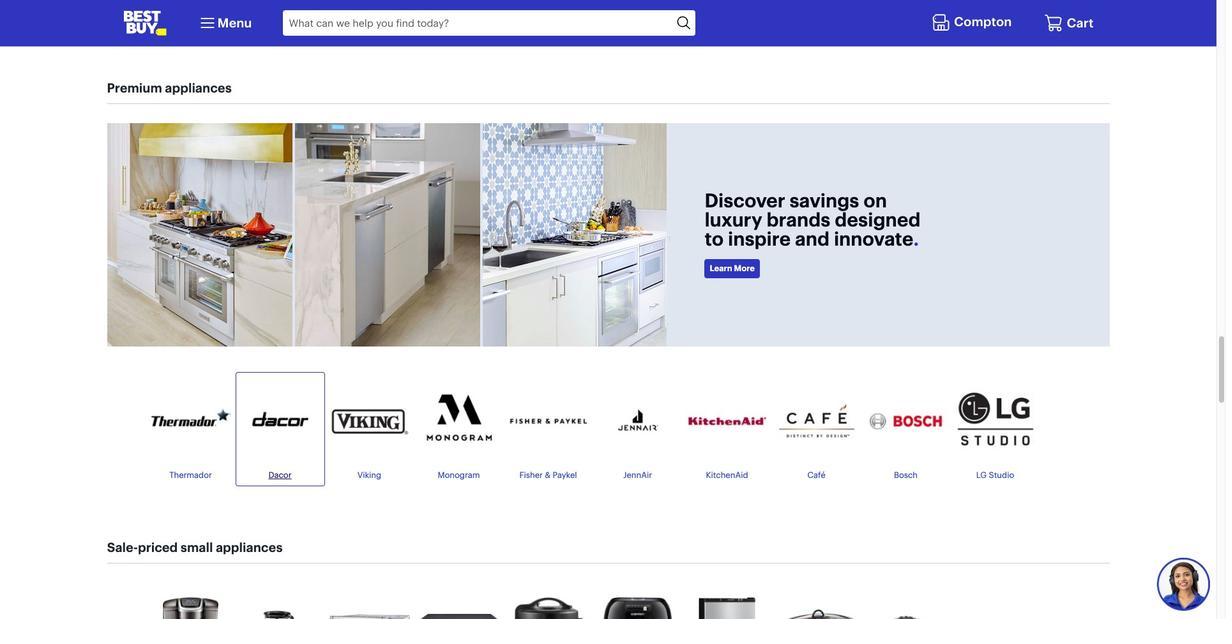 Task type: describe. For each thing, give the bounding box(es) containing it.
brands
[[767, 208, 831, 232]]

dacor link
[[235, 372, 325, 487]]

savings
[[790, 189, 860, 213]]

discover
[[705, 189, 786, 213]]

bosch
[[894, 470, 918, 480]]

jennair link
[[593, 372, 683, 487]]

1 vertical spatial appliances
[[216, 540, 283, 556]]

fisher & paykel
[[520, 470, 577, 480]]

kitchenaid link
[[683, 372, 772, 487]]

menu button
[[197, 13, 252, 33]]

sale-
[[107, 540, 138, 556]]

café
[[808, 470, 826, 480]]

monogram
[[438, 470, 480, 480]]

inspire
[[728, 227, 791, 251]]

innovate
[[834, 227, 914, 251]]

&
[[545, 470, 551, 480]]

more
[[734, 264, 755, 274]]

and
[[795, 227, 830, 251]]

lg
[[977, 470, 987, 480]]

2 add from the left
[[477, 3, 494, 13]]

fisher
[[520, 470, 543, 480]]

on
[[864, 189, 888, 213]]

small
[[181, 540, 213, 556]]

cart inside "link"
[[1067, 15, 1094, 31]]

lg studio
[[977, 470, 1015, 480]]

kitchenaid
[[706, 470, 748, 480]]

Type to search. Navigate forward to hear suggestions text field
[[283, 10, 673, 36]]

learn more
[[710, 264, 755, 274]]

0 vertical spatial appliances
[[165, 80, 232, 96]]

menu
[[218, 15, 252, 31]]



Task type: locate. For each thing, give the bounding box(es) containing it.
kitchen counter with built-in stainless steel appliances image
[[107, 123, 1110, 347]]

learn
[[710, 264, 733, 274]]

studio
[[989, 470, 1015, 480]]

2 horizontal spatial to
[[705, 227, 724, 251]]

lg studio link
[[951, 372, 1040, 487]]

2 add to cart button from the left
[[451, 0, 531, 18]]

appliances
[[165, 80, 232, 96], [216, 540, 283, 556]]

appliances right small
[[216, 540, 283, 556]]

2 horizontal spatial cart
[[1067, 15, 1094, 31]]

add to cart button
[[107, 0, 187, 18], [451, 0, 531, 18]]

to
[[152, 3, 160, 13], [495, 3, 504, 13], [705, 227, 724, 251]]

priced
[[138, 540, 178, 556]]

premium
[[107, 80, 162, 96]]

1 horizontal spatial add
[[477, 3, 494, 13]]

paykel
[[553, 470, 577, 480]]

.
[[914, 227, 919, 251]]

to inside discover savings on luxury brands designed to inspire and innovate .
[[705, 227, 724, 251]]

thermador
[[169, 470, 212, 480]]

cart icon image
[[1045, 13, 1064, 33]]

fisher & paykel link
[[504, 372, 593, 487]]

bosch link
[[862, 372, 951, 487]]

premium appliances
[[107, 80, 232, 96]]

0 horizontal spatial to
[[152, 3, 160, 13]]

1 add to cart from the left
[[133, 3, 179, 13]]

cart
[[162, 3, 179, 13], [506, 3, 523, 13], [1067, 15, 1094, 31]]

thermador link
[[146, 372, 235, 487]]

viking
[[358, 470, 382, 480]]

luxury
[[705, 208, 763, 232]]

sale-priced small appliances
[[107, 540, 283, 556]]

café link
[[772, 372, 862, 487]]

1 horizontal spatial cart
[[506, 3, 523, 13]]

2 add to cart from the left
[[477, 3, 523, 13]]

viking link
[[325, 372, 414, 487]]

designed
[[835, 208, 921, 232]]

add to cart
[[133, 3, 179, 13], [477, 3, 523, 13]]

appliances right premium in the top of the page
[[165, 80, 232, 96]]

dacor
[[269, 470, 292, 480]]

0 horizontal spatial add
[[133, 3, 150, 13]]

compton button
[[932, 11, 1016, 35]]

best buy help human beacon image
[[1157, 557, 1211, 612]]

bestbuy.com image
[[123, 10, 166, 36]]

1 horizontal spatial add to cart button
[[451, 0, 531, 18]]

0 horizontal spatial cart
[[162, 3, 179, 13]]

jennair
[[624, 470, 652, 480]]

add
[[133, 3, 150, 13], [477, 3, 494, 13]]

learn more button
[[705, 259, 760, 279]]

1 add to cart button from the left
[[107, 0, 187, 18]]

0 horizontal spatial add to cart
[[133, 3, 179, 13]]

1 add from the left
[[133, 3, 150, 13]]

1 horizontal spatial add to cart
[[477, 3, 523, 13]]

compton
[[954, 14, 1012, 30]]

monogram link
[[414, 372, 504, 487]]

discover savings on luxury brands designed to inspire and innovate .
[[705, 189, 921, 251]]

1 horizontal spatial to
[[495, 3, 504, 13]]

cart link
[[1045, 13, 1094, 33]]

0 horizontal spatial add to cart button
[[107, 0, 187, 18]]



Task type: vqa. For each thing, say whether or not it's contained in the screenshot.
Amex 'image'
no



